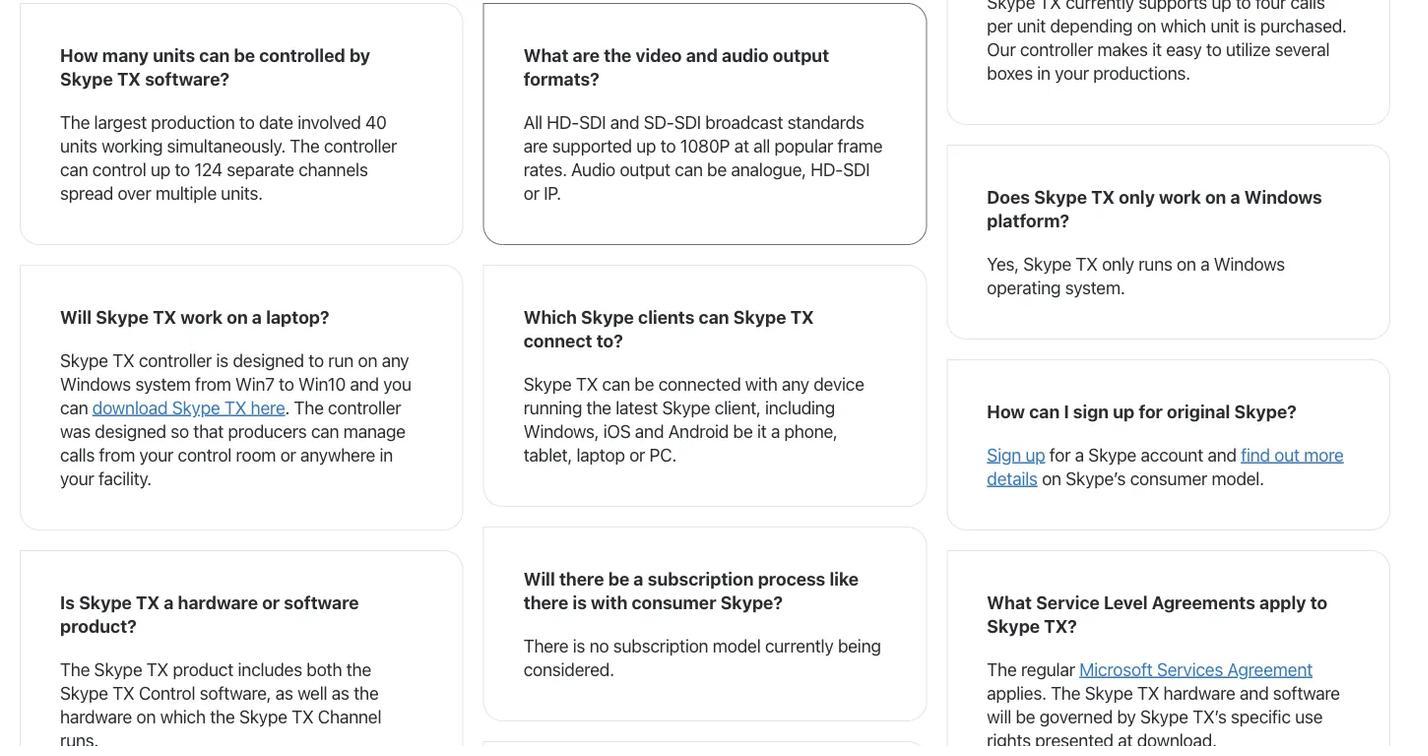 Task type: locate. For each thing, give the bounding box(es) containing it.
the skype tx product includes both the skype tx control software, as well as the hardware on which the skype tx channel runs.
[[60, 659, 381, 747]]

anywhere
[[300, 445, 375, 466]]

work inside does skype tx only work on a windows platform?
[[1159, 187, 1201, 208]]

analogue,
[[731, 159, 806, 180]]

unit up utilize
[[1211, 15, 1240, 36]]

is down "will skype tx work on a laptop?"
[[216, 350, 229, 371]]

a inside will there be a subscription process like there is with consumer skype?
[[634, 569, 644, 590]]

currently left being
[[765, 636, 834, 657]]

1 horizontal spatial as
[[332, 683, 349, 704]]

the inside the skype tx product includes both the skype tx control software, as well as the hardware on which the skype tx channel runs.
[[60, 659, 90, 681]]

0 vertical spatial windows
[[1245, 187, 1323, 208]]

0 vertical spatial your
[[1055, 63, 1089, 84]]

1 vertical spatial skype?
[[721, 592, 783, 614]]

there up there
[[524, 592, 569, 614]]

to inside the what service level agreements apply to skype tx?
[[1311, 592, 1328, 614]]

control down that
[[178, 445, 232, 466]]

can up spread
[[60, 159, 88, 180]]

from for is
[[195, 374, 231, 395]]

0 horizontal spatial it
[[757, 421, 767, 442]]

controller inside "skype tx currently supports up to four calls per unit depending on which unit is purchased. our controller makes it easy to utilize several boxes in your productions."
[[1020, 39, 1093, 60]]

is
[[60, 592, 75, 614]]

how left many
[[60, 45, 98, 66]]

skype down software,
[[239, 707, 287, 728]]

unit
[[1017, 15, 1046, 36], [1211, 15, 1240, 36]]

what inside the what service level agreements apply to skype tx?
[[987, 592, 1032, 614]]

or down the producers
[[280, 445, 296, 466]]

productions.
[[1093, 63, 1191, 84]]

to right easy at the right top of page
[[1206, 39, 1222, 60]]

there up no
[[559, 569, 604, 590]]

0 vertical spatial work
[[1159, 187, 1201, 208]]

the down product?
[[60, 659, 90, 681]]

units inside the largest production to date involved 40 units working simultaneously. the controller can control up to 124 separate channels spread over multiple units.
[[60, 135, 97, 157]]

does skype tx only work on a windows platform?
[[987, 187, 1323, 231]]

2 vertical spatial windows
[[60, 374, 131, 395]]

windows for does skype tx only work on a windows platform?
[[1245, 187, 1323, 208]]

for
[[1139, 401, 1163, 423], [1050, 445, 1071, 466]]

1 unit from the left
[[1017, 15, 1046, 36]]

1 vertical spatial it
[[757, 421, 767, 442]]

0 vertical spatial there
[[559, 569, 604, 590]]

tx inside is skype tx a hardware or software product?
[[136, 592, 160, 614]]

0 vertical spatial units
[[153, 45, 195, 66]]

1 vertical spatial at
[[1118, 730, 1133, 747]]

0 vertical spatial how
[[60, 45, 98, 66]]

currently up depending
[[1066, 0, 1134, 13]]

model.
[[1212, 468, 1264, 489]]

your down depending
[[1055, 63, 1089, 84]]

tx down the microsoft
[[1137, 683, 1159, 704]]

tx inside "skype tx currently supports up to four calls per unit depending on which unit is purchased. our controller makes it easy to utilize several boxes in your productions."
[[1040, 0, 1062, 13]]

largest
[[94, 112, 147, 133]]

is up considered.
[[573, 592, 587, 614]]

hardware inside the skype tx product includes both the skype tx control software, as well as the hardware on which the skype tx channel runs.
[[60, 707, 132, 728]]

at inside the regular microsoft services agreement applies. the skype tx hardware and software will be governed by skype tx's specific use rights presented at download.
[[1118, 730, 1133, 747]]

is inside "skype tx currently supports up to four calls per unit depending on which unit is purchased. our controller makes it easy to utilize several boxes in your productions."
[[1244, 15, 1256, 36]]

40
[[365, 112, 387, 133]]

only for runs
[[1102, 254, 1134, 275]]

2 vertical spatial hardware
[[60, 707, 132, 728]]

how inside how many units can be controlled by skype tx software?
[[60, 45, 98, 66]]

hd- down "popular"
[[811, 159, 843, 180]]

phone,
[[784, 421, 838, 442]]

1 vertical spatial with
[[591, 592, 628, 614]]

and right video
[[686, 45, 718, 66]]

system.
[[1065, 277, 1125, 298]]

skype's
[[1066, 468, 1126, 489]]

will
[[60, 307, 92, 328], [524, 569, 555, 590]]

video
[[636, 45, 682, 66]]

can right 'clients'
[[699, 307, 729, 328]]

as down includes
[[276, 683, 293, 704]]

designed down 'download'
[[95, 421, 166, 442]]

0 vertical spatial designed
[[233, 350, 304, 371]]

the
[[60, 112, 90, 133], [290, 135, 320, 157], [294, 397, 324, 419], [60, 659, 90, 681], [987, 659, 1017, 681], [1051, 683, 1081, 704]]

or up includes
[[262, 592, 280, 614]]

0 vertical spatial for
[[1139, 401, 1163, 423]]

2 horizontal spatial hardware
[[1164, 683, 1236, 704]]

makes
[[1098, 39, 1148, 60]]

at right presented in the right bottom of the page
[[1118, 730, 1133, 747]]

it inside "skype tx can be connected with any device running the latest skype client, including windows, ios and android be it a phone, tablet, laptop or pc."
[[757, 421, 767, 442]]

can up software?
[[199, 45, 230, 66]]

like
[[830, 569, 859, 590]]

2 as from the left
[[332, 683, 349, 704]]

what service level agreements apply to skype tx? element
[[947, 551, 1391, 747]]

can left i on the right of page
[[1029, 401, 1060, 423]]

are up formats?
[[573, 45, 600, 66]]

units
[[153, 45, 195, 66], [60, 135, 97, 157]]

1 vertical spatial control
[[178, 445, 232, 466]]

which skype clients can skype tx connect to? element
[[483, 265, 927, 508]]

skype? up find
[[1235, 401, 1297, 423]]

1 vertical spatial currently
[[765, 636, 834, 657]]

0 vertical spatial are
[[573, 45, 600, 66]]

0 vertical spatial will
[[60, 307, 92, 328]]

how can i sign up for original skype?
[[987, 401, 1297, 423]]

skype tx can be connected with any device running the latest skype client, including windows, ios and android be it a phone, tablet, laptop or pc.
[[524, 374, 865, 466]]

controller
[[1020, 39, 1093, 60], [324, 135, 397, 157], [139, 350, 212, 371], [328, 397, 401, 419]]

windows inside does skype tx only work on a windows platform?
[[1245, 187, 1323, 208]]

what inside what are the video and audio output formats?
[[524, 45, 569, 66]]

what are the video and audio output formats?
[[524, 45, 829, 90]]

any up including
[[782, 374, 809, 395]]

0 vertical spatial by
[[350, 45, 370, 66]]

output inside what are the video and audio output formats?
[[773, 45, 829, 66]]

only inside yes, skype tx only runs on a windows operating system.
[[1102, 254, 1134, 275]]

specific
[[1231, 707, 1291, 728]]

1 vertical spatial your
[[139, 445, 173, 466]]

broadcast
[[706, 112, 783, 133]]

0 horizontal spatial units
[[60, 135, 97, 157]]

download skype tx here
[[92, 397, 285, 419]]

software up use
[[1273, 683, 1340, 704]]

designed inside . the controller was designed so that producers can manage calls from your control room or anywhere in your facility.
[[95, 421, 166, 442]]

0 vertical spatial output
[[773, 45, 829, 66]]

1 horizontal spatial sdi
[[674, 112, 701, 133]]

are down all
[[524, 135, 548, 157]]

units inside how many units can be controlled by skype tx software?
[[153, 45, 195, 66]]

only inside does skype tx only work on a windows platform?
[[1119, 187, 1155, 208]]

skype up the "platform?"
[[1034, 187, 1087, 208]]

units up spread
[[60, 135, 97, 157]]

tx up yes, skype tx only runs on a windows operating system.
[[1091, 187, 1115, 208]]

are inside what are the video and audio output formats?
[[573, 45, 600, 66]]

sdi up the supported
[[579, 112, 606, 133]]

the right .
[[294, 397, 324, 419]]

how up sign
[[987, 401, 1025, 423]]

is left no
[[573, 636, 585, 657]]

output right audio
[[773, 45, 829, 66]]

be
[[234, 45, 255, 66], [707, 159, 727, 180], [635, 374, 654, 395], [733, 421, 753, 442], [608, 569, 630, 590], [1016, 707, 1036, 728]]

1 horizontal spatial control
[[178, 445, 232, 466]]

in down manage
[[380, 445, 393, 466]]

windows inside skype tx controller is designed to run on any windows system from win7 to win10 and you can
[[60, 374, 131, 395]]

1 vertical spatial designed
[[95, 421, 166, 442]]

0 vertical spatial any
[[382, 350, 409, 371]]

0 horizontal spatial any
[[382, 350, 409, 371]]

what up formats?
[[524, 45, 569, 66]]

considered.
[[524, 659, 614, 681]]

controller up manage
[[328, 397, 401, 419]]

calls down was
[[60, 445, 95, 466]]

there
[[524, 636, 569, 657]]

skype up to?
[[581, 307, 634, 328]]

0 horizontal spatial currently
[[765, 636, 834, 657]]

be down applies.
[[1016, 707, 1036, 728]]

be down 1080p
[[707, 159, 727, 180]]

only up the system.
[[1102, 254, 1134, 275]]

can down 1080p
[[675, 159, 703, 180]]

skype up connected
[[733, 307, 786, 328]]

it for client,
[[757, 421, 767, 442]]

1 vertical spatial hardware
[[1164, 683, 1236, 704]]

microsoft services agreement link
[[1080, 659, 1313, 681]]

1 vertical spatial from
[[99, 445, 135, 466]]

1 horizontal spatial hardware
[[178, 592, 258, 614]]

is skype tx a hardware or software product? element
[[20, 551, 464, 747]]

1 vertical spatial software
[[1273, 683, 1340, 704]]

output
[[773, 45, 829, 66], [620, 159, 671, 180]]

or
[[524, 183, 539, 204], [280, 445, 296, 466], [629, 445, 645, 466], [262, 592, 280, 614]]

1 horizontal spatial it
[[1152, 39, 1162, 60]]

with
[[745, 374, 778, 395], [591, 592, 628, 614]]

output inside all hd-sdi and sd-sdi broadcast standards are supported up to 1080p at all popular frame rates. audio output can be analogue, hd-sdi or ip.
[[620, 159, 671, 180]]

can up latest
[[602, 374, 630, 395]]

skype up product?
[[79, 592, 132, 614]]

or inside "skype tx can be connected with any device running the latest skype client, including windows, ios and android be it a phone, tablet, laptop or pc."
[[629, 445, 645, 466]]

yes,
[[987, 254, 1019, 275]]

download skype tx here link
[[92, 397, 285, 419]]

and up specific
[[1240, 683, 1269, 704]]

skype down product?
[[94, 659, 142, 681]]

rates.
[[524, 159, 567, 180]]

sign up for a skype account and
[[987, 445, 1241, 466]]

how inside how can i sign up for original skype? element
[[987, 401, 1025, 423]]

0 horizontal spatial unit
[[1017, 15, 1046, 36]]

subscription right no
[[613, 636, 709, 657]]

1 vertical spatial work
[[181, 307, 223, 328]]

1 horizontal spatial currently
[[1066, 0, 1134, 13]]

skype
[[987, 0, 1035, 13], [60, 68, 113, 90], [1034, 187, 1087, 208], [1024, 254, 1072, 275], [96, 307, 149, 328], [581, 307, 634, 328], [733, 307, 786, 328], [60, 350, 108, 371], [524, 374, 572, 395], [172, 397, 220, 419], [662, 397, 710, 419], [1089, 445, 1137, 466], [79, 592, 132, 614], [987, 616, 1040, 637], [94, 659, 142, 681], [60, 683, 108, 704], [1085, 683, 1133, 704], [239, 707, 287, 728], [1140, 707, 1189, 728]]

1 horizontal spatial which
[[1161, 15, 1206, 36]]

1 horizontal spatial skype?
[[1235, 401, 1297, 423]]

i
[[1064, 401, 1069, 423]]

0 vertical spatial calls
[[1291, 0, 1325, 13]]

1 vertical spatial in
[[380, 445, 393, 466]]

1 horizontal spatial hd-
[[811, 159, 843, 180]]

1 vertical spatial there
[[524, 592, 569, 614]]

level
[[1104, 592, 1148, 614]]

0 horizontal spatial in
[[380, 445, 393, 466]]

your down so
[[139, 445, 173, 466]]

a inside is skype tx a hardware or software product?
[[164, 592, 174, 614]]

tx
[[1040, 0, 1062, 13], [117, 68, 141, 90], [1091, 187, 1115, 208], [1076, 254, 1098, 275], [153, 307, 176, 328], [790, 307, 814, 328], [113, 350, 134, 371], [576, 374, 598, 395], [224, 397, 246, 419], [136, 592, 160, 614], [147, 659, 169, 681], [113, 683, 134, 704], [1137, 683, 1159, 704], [292, 707, 314, 728]]

1 horizontal spatial at
[[1118, 730, 1133, 747]]

popular
[[775, 135, 833, 157]]

tx inside how many units can be controlled by skype tx software?
[[117, 68, 141, 90]]

2 horizontal spatial your
[[1055, 63, 1089, 84]]

designed for win7
[[233, 350, 304, 371]]

which inside "skype tx currently supports up to four calls per unit depending on which unit is purchased. our controller makes it easy to utilize several boxes in your productions."
[[1161, 15, 1206, 36]]

0 horizontal spatial hd-
[[547, 112, 579, 133]]

or inside . the controller was designed so that producers can manage calls from your control room or anywhere in your facility.
[[280, 445, 296, 466]]

manage
[[343, 421, 406, 442]]

1 horizontal spatial are
[[573, 45, 600, 66]]

work up skype tx controller is designed to run on any windows system from win7 to win10 and you can
[[181, 307, 223, 328]]

0 horizontal spatial at
[[734, 135, 749, 157]]

0 horizontal spatial software
[[284, 592, 359, 614]]

calls inside "skype tx currently supports up to four calls per unit depending on which unit is purchased. our controller makes it easy to utilize several boxes in your productions."
[[1291, 0, 1325, 13]]

will
[[987, 707, 1012, 728]]

1 vertical spatial what
[[987, 592, 1032, 614]]

1 horizontal spatial with
[[745, 374, 778, 395]]

1 horizontal spatial in
[[1037, 63, 1051, 84]]

at
[[734, 135, 749, 157], [1118, 730, 1133, 747]]

0 vertical spatial only
[[1119, 187, 1155, 208]]

any inside "skype tx can be connected with any device running the latest skype client, including windows, ios and android be it a phone, tablet, laptop or pc."
[[782, 374, 809, 395]]

skype tx currently supports up to four calls per unit depending on which unit is purchased. our controller makes it easy to utilize several boxes in your productions.
[[987, 0, 1347, 84]]

per
[[987, 15, 1013, 36]]

0 vertical spatial which
[[1161, 15, 1206, 36]]

will skype tx work on a laptop? element
[[20, 265, 464, 531]]

many
[[102, 45, 149, 66]]

tx up 'download'
[[113, 350, 134, 371]]

up inside all hd-sdi and sd-sdi broadcast standards are supported up to 1080p at all popular frame rates. audio output can be analogue, hd-sdi or ip.
[[636, 135, 656, 157]]

calls up purchased.
[[1291, 0, 1325, 13]]

tx down many
[[117, 68, 141, 90]]

from inside skype tx controller is designed to run on any windows system from win7 to win10 and you can
[[195, 374, 231, 395]]

skype up the android
[[662, 397, 710, 419]]

tablet,
[[524, 445, 572, 466]]

0 horizontal spatial by
[[350, 45, 370, 66]]

from
[[195, 374, 231, 395], [99, 445, 135, 466]]

from inside . the controller was designed so that producers can manage calls from your control room or anywhere in your facility.
[[99, 445, 135, 466]]

skype tx controller is designed to run on any windows system from win7 to win10 and you can
[[60, 350, 411, 419]]

control down working
[[92, 159, 146, 180]]

be inside the regular microsoft services agreement applies. the skype tx hardware and software will be governed by skype tx's specific use rights presented at download.
[[1016, 707, 1036, 728]]

or left pc.
[[629, 445, 645, 466]]

the inside what are the video and audio output formats?
[[604, 45, 632, 66]]

presented
[[1035, 730, 1114, 747]]

skype left tx?
[[987, 616, 1040, 637]]

from up facility.
[[99, 445, 135, 466]]

operating
[[987, 277, 1061, 298]]

0 horizontal spatial from
[[99, 445, 135, 466]]

it for which
[[1152, 39, 1162, 60]]

tx up depending
[[1040, 0, 1062, 13]]

it left easy at the right top of page
[[1152, 39, 1162, 60]]

how many units can be controlled by skype tx software? element
[[20, 3, 464, 246]]

it inside "skype tx currently supports up to four calls per unit depending on which unit is purchased. our controller makes it easy to utilize several boxes in your productions."
[[1152, 39, 1162, 60]]

what for what service level agreements apply to skype tx?
[[987, 592, 1032, 614]]

and up model. at the right of page
[[1208, 445, 1237, 466]]

date
[[259, 112, 293, 133]]

1 horizontal spatial how
[[987, 401, 1025, 423]]

tx up the system.
[[1076, 254, 1098, 275]]

0 horizontal spatial will
[[60, 307, 92, 328]]

apply
[[1260, 592, 1307, 614]]

control inside the largest production to date involved 40 units working simultaneously. the controller can control up to 124 separate channels spread over multiple units.
[[92, 159, 146, 180]]

what are the video and audio output formats? element
[[483, 3, 927, 246]]

tx left control
[[113, 683, 134, 704]]

production
[[151, 112, 235, 133]]

up
[[1212, 0, 1232, 13], [636, 135, 656, 157], [151, 159, 170, 180], [1113, 401, 1135, 423], [1026, 445, 1045, 466]]

sdi up 1080p
[[674, 112, 701, 133]]

1 horizontal spatial software
[[1273, 683, 1340, 704]]

to right apply at the bottom
[[1311, 592, 1328, 614]]

win7
[[235, 374, 274, 395]]

software inside the regular microsoft services agreement applies. the skype tx hardware and software will be governed by skype tx's specific use rights presented at download.
[[1273, 683, 1340, 704]]

be left controlled
[[234, 45, 255, 66]]

product?
[[60, 616, 137, 637]]

in inside "skype tx currently supports up to four calls per unit depending on which unit is purchased. our controller makes it easy to utilize several boxes in your productions."
[[1037, 63, 1051, 84]]

0 horizontal spatial work
[[181, 307, 223, 328]]

on inside "skype tx currently supports up to four calls per unit depending on which unit is purchased. our controller makes it easy to utilize several boxes in your productions."
[[1137, 15, 1157, 36]]

0 vertical spatial with
[[745, 374, 778, 395]]

simultaneously.
[[167, 135, 286, 157]]

0 vertical spatial what
[[524, 45, 569, 66]]

on inside the skype tx product includes both the skype tx control software, as well as the hardware on which the skype tx channel runs.
[[136, 707, 156, 728]]

what
[[524, 45, 569, 66], [987, 592, 1032, 614]]

0 horizontal spatial as
[[276, 683, 293, 704]]

can inside skype tx controller is designed to run on any windows system from win7 to win10 and you can
[[60, 397, 88, 419]]

0 horizontal spatial calls
[[60, 445, 95, 466]]

1 horizontal spatial calls
[[1291, 0, 1325, 13]]

0 vertical spatial subscription
[[648, 569, 754, 590]]

the left video
[[604, 45, 632, 66]]

0 vertical spatial it
[[1152, 39, 1162, 60]]

how for how can i sign up for original skype?
[[987, 401, 1025, 423]]

clients
[[638, 307, 695, 328]]

skype? up model at the right
[[721, 592, 783, 614]]

consumer inside will there be a subscription process like there is with consumer skype?
[[632, 592, 717, 614]]

designed inside skype tx controller is designed to run on any windows system from win7 to win10 and you can
[[233, 350, 304, 371]]

124
[[194, 159, 222, 180]]

ios
[[603, 421, 631, 442]]

the right both
[[346, 659, 371, 681]]

tx up device at the bottom right of page
[[790, 307, 814, 328]]

0 horizontal spatial with
[[591, 592, 628, 614]]

0 horizontal spatial for
[[1050, 445, 1071, 466]]

controller inside skype tx controller is designed to run on any windows system from win7 to win10 and you can
[[139, 350, 212, 371]]

skype down many
[[60, 68, 113, 90]]

0 horizontal spatial what
[[524, 45, 569, 66]]

consumer inside how can i sign up for original skype? element
[[1130, 468, 1208, 489]]

1 vertical spatial any
[[782, 374, 809, 395]]

designed
[[233, 350, 304, 371], [95, 421, 166, 442]]

the regular microsoft services agreement applies. the skype tx hardware and software will be governed by skype tx's specific use rights presented at download.
[[987, 659, 1340, 747]]

to
[[1236, 0, 1251, 13], [1206, 39, 1222, 60], [239, 112, 255, 133], [661, 135, 676, 157], [175, 159, 190, 180], [309, 350, 324, 371], [279, 374, 294, 395], [1311, 592, 1328, 614]]

skype up operating
[[1024, 254, 1072, 275]]

your down was
[[60, 468, 94, 489]]

skype up that
[[172, 397, 220, 419]]

formats?
[[524, 68, 600, 90]]

1 horizontal spatial from
[[195, 374, 231, 395]]

controller down 40
[[324, 135, 397, 157]]

1 vertical spatial calls
[[60, 445, 95, 466]]

can inside . the controller was designed so that producers can manage calls from your control room or anywhere in your facility.
[[311, 421, 339, 442]]

1 vertical spatial consumer
[[632, 592, 717, 614]]

the up governed in the right bottom of the page
[[1051, 683, 1081, 704]]

1 vertical spatial are
[[524, 135, 548, 157]]

a inside "skype tx can be connected with any device running the latest skype client, including windows, ios and android be it a phone, tablet, laptop or pc."
[[771, 421, 780, 442]]

0 horizontal spatial control
[[92, 159, 146, 180]]

agreements
[[1152, 592, 1256, 614]]

will for will there be a subscription process like there is with consumer skype?
[[524, 569, 555, 590]]

1 horizontal spatial what
[[987, 592, 1032, 614]]

hardware up runs.
[[60, 707, 132, 728]]

1 horizontal spatial designed
[[233, 350, 304, 371]]

0 vertical spatial currently
[[1066, 0, 1134, 13]]

0 vertical spatial software
[[284, 592, 359, 614]]

0 horizontal spatial output
[[620, 159, 671, 180]]

skype inside is skype tx a hardware or software product?
[[79, 592, 132, 614]]

2 horizontal spatial sdi
[[843, 159, 870, 180]]

1 vertical spatial subscription
[[613, 636, 709, 657]]

and left you
[[350, 374, 379, 395]]

to down sd-
[[661, 135, 676, 157]]

software inside is skype tx a hardware or software product?
[[284, 592, 359, 614]]

1 horizontal spatial will
[[524, 569, 555, 590]]

0 horizontal spatial are
[[524, 135, 548, 157]]

1 vertical spatial how
[[987, 401, 1025, 423]]

will for will skype tx work on a laptop?
[[60, 307, 92, 328]]

work
[[1159, 187, 1201, 208], [181, 307, 223, 328]]

1 horizontal spatial your
[[139, 445, 173, 466]]

tx up running
[[576, 374, 598, 395]]

by down the microsoft
[[1117, 707, 1136, 728]]

0 vertical spatial from
[[195, 374, 231, 395]]

1 horizontal spatial unit
[[1211, 15, 1240, 36]]

run
[[328, 350, 354, 371]]

tx down well on the bottom
[[292, 707, 314, 728]]

is inside there is no subscription model currently being considered.
[[573, 636, 585, 657]]

as
[[276, 683, 293, 704], [332, 683, 349, 704]]

0 horizontal spatial hardware
[[60, 707, 132, 728]]

from up download skype tx here link
[[195, 374, 231, 395]]

producers
[[228, 421, 307, 442]]

a
[[1231, 187, 1241, 208], [1201, 254, 1210, 275], [252, 307, 262, 328], [771, 421, 780, 442], [1075, 445, 1084, 466], [634, 569, 644, 590], [164, 592, 174, 614]]

1 vertical spatial hd-
[[811, 159, 843, 180]]

0 horizontal spatial designed
[[95, 421, 166, 442]]

subscription up model at the right
[[648, 569, 754, 590]]

be up no
[[608, 569, 630, 590]]

on skype's consumer model.
[[1038, 468, 1264, 489]]

1 horizontal spatial by
[[1117, 707, 1136, 728]]

1 vertical spatial output
[[620, 159, 671, 180]]



Task type: describe. For each thing, give the bounding box(es) containing it.
any inside skype tx controller is designed to run on any windows system from win7 to win10 and you can
[[382, 350, 409, 371]]

governed
[[1040, 707, 1113, 728]]

which inside the skype tx product includes both the skype tx control software, as well as the hardware on which the skype tx channel runs.
[[160, 707, 206, 728]]

the inside "skype tx can be connected with any device running the latest skype client, including windows, ios and android be it a phone, tablet, laptop or pc."
[[587, 397, 611, 419]]

the down the involved
[[290, 135, 320, 157]]

and inside how can i sign up for original skype? element
[[1208, 445, 1237, 466]]

skype up system
[[96, 307, 149, 328]]

running
[[524, 397, 582, 419]]

what for what are the video and audio output formats?
[[524, 45, 569, 66]]

can inside which skype clients can skype tx connect to?
[[699, 307, 729, 328]]

what service level agreements apply to skype tx?
[[987, 592, 1328, 637]]

and inside all hd-sdi and sd-sdi broadcast standards are supported up to 1080p at all popular frame rates. audio output can be analogue, hd-sdi or ip.
[[610, 112, 639, 133]]

0 vertical spatial hd-
[[547, 112, 579, 133]]

runs
[[1139, 254, 1173, 275]]

service
[[1036, 592, 1100, 614]]

be down client, on the right
[[733, 421, 753, 442]]

win10
[[298, 374, 346, 395]]

skype up runs.
[[60, 683, 108, 704]]

in inside . the controller was designed so that producers can manage calls from your control room or anywhere in your facility.
[[380, 445, 393, 466]]

1 vertical spatial for
[[1050, 445, 1071, 466]]

hardware inside the regular microsoft services agreement applies. the skype tx hardware and software will be governed by skype tx's specific use rights presented at download.
[[1164, 683, 1236, 704]]

depending
[[1050, 15, 1133, 36]]

tx up system
[[153, 307, 176, 328]]

skype up download.
[[1140, 707, 1189, 728]]

tx inside skype tx controller is designed to run on any windows system from win7 to win10 and you can
[[113, 350, 134, 371]]

connected
[[659, 374, 741, 395]]

to left four
[[1236, 0, 1251, 13]]

how can i sign up for original skype? element
[[947, 360, 1391, 531]]

how for how many units can be controlled by skype tx software?
[[60, 45, 98, 66]]

can inside how many units can be controlled by skype tx software?
[[199, 45, 230, 66]]

to up win10
[[309, 350, 324, 371]]

how many units can be controlled by skype tx software?
[[60, 45, 370, 90]]

controller inside . the controller was designed so that producers can manage calls from your control room or anywhere in your facility.
[[328, 397, 401, 419]]

up inside the largest production to date involved 40 units working simultaneously. the controller can control up to 124 separate channels spread over multiple units.
[[151, 159, 170, 180]]

with inside will there be a subscription process like there is with consumer skype?
[[591, 592, 628, 614]]

from for was
[[99, 445, 135, 466]]

microsoft
[[1080, 659, 1153, 681]]

windows for yes, skype tx only runs on a windows operating system.
[[1214, 254, 1285, 275]]

standards
[[788, 112, 865, 133]]

tx inside "skype tx can be connected with any device running the latest skype client, including windows, ios and android be it a phone, tablet, laptop or pc."
[[576, 374, 598, 395]]

designed for your
[[95, 421, 166, 442]]

services
[[1157, 659, 1223, 681]]

software?
[[145, 68, 230, 90]]

hardware inside is skype tx a hardware or software product?
[[178, 592, 258, 614]]

tx inside which skype clients can skype tx connect to?
[[790, 307, 814, 328]]

sign
[[1073, 401, 1109, 423]]

currently inside there is no subscription model currently being considered.
[[765, 636, 834, 657]]

audio
[[722, 45, 769, 66]]

you
[[383, 374, 411, 395]]

device
[[814, 374, 865, 395]]

control for units
[[92, 159, 146, 180]]

. the controller was designed so that producers can manage calls from your control room or anywhere in your facility.
[[60, 397, 406, 489]]

0 horizontal spatial sdi
[[579, 112, 606, 133]]

can inside "skype tx can be connected with any device running the latest skype client, including windows, ios and android be it a phone, tablet, laptop or pc."
[[602, 374, 630, 395]]

original
[[1167, 401, 1230, 423]]

be inside how many units can be controlled by skype tx software?
[[234, 45, 255, 66]]

skype up skype's
[[1089, 445, 1137, 466]]

download.
[[1137, 730, 1217, 747]]

spread
[[60, 183, 113, 204]]

subscription inside there is no subscription model currently being considered.
[[613, 636, 709, 657]]

only for work
[[1119, 187, 1155, 208]]

was
[[60, 421, 91, 442]]

0 vertical spatial skype?
[[1235, 401, 1297, 423]]

being
[[838, 636, 881, 657]]

purchased.
[[1260, 15, 1347, 36]]

to up the multiple
[[175, 159, 190, 180]]

and inside the regular microsoft services agreement applies. the skype tx hardware and software will be governed by skype tx's specific use rights presented at download.
[[1240, 683, 1269, 704]]

sd-
[[644, 112, 674, 133]]

find out more details link
[[987, 445, 1344, 489]]

model
[[713, 636, 761, 657]]

pc.
[[650, 445, 677, 466]]

applies.
[[987, 683, 1047, 704]]

does skype tx only work on a windows platform? element
[[947, 145, 1391, 340]]

will there be a subscription process like there is with consumer skype? element
[[483, 527, 927, 722]]

to left date
[[239, 112, 255, 133]]

several
[[1275, 39, 1330, 60]]

to?
[[597, 330, 623, 352]]

both
[[307, 659, 342, 681]]

software,
[[200, 683, 271, 704]]

our
[[987, 39, 1016, 60]]

the up channel at the bottom
[[354, 683, 379, 704]]

the up applies.
[[987, 659, 1017, 681]]

skype inside "skype tx currently supports up to four calls per unit depending on which unit is purchased. our controller makes it easy to utilize several boxes in your productions."
[[987, 0, 1035, 13]]

skype inside does skype tx only work on a windows platform?
[[1034, 187, 1087, 208]]

multiple
[[156, 183, 217, 204]]

out
[[1275, 445, 1300, 466]]

skype inside the what service level agreements apply to skype tx?
[[987, 616, 1040, 637]]

on inside yes, skype tx only runs on a windows operating system.
[[1177, 254, 1196, 275]]

can inside the largest production to date involved 40 units working simultaneously. the controller can control up to 124 separate channels spread over multiple units.
[[60, 159, 88, 180]]

2 vertical spatial your
[[60, 468, 94, 489]]

skype inside how many units can be controlled by skype tx software?
[[60, 68, 113, 90]]

currently inside "skype tx currently supports up to four calls per unit depending on which unit is purchased. our controller makes it easy to utilize several boxes in your productions."
[[1066, 0, 1134, 13]]

audio
[[571, 159, 616, 180]]

windows,
[[524, 421, 599, 442]]

skype? inside will there be a subscription process like there is with consumer skype?
[[721, 592, 783, 614]]

can inside all hd-sdi and sd-sdi broadcast standards are supported up to 1080p at all popular frame rates. audio output can be analogue, hd-sdi or ip.
[[675, 159, 703, 180]]

or inside is skype tx a hardware or software product?
[[262, 592, 280, 614]]

and inside skype tx controller is designed to run on any windows system from win7 to win10 and you can
[[350, 374, 379, 395]]

on inside does skype tx only work on a windows platform?
[[1205, 187, 1227, 208]]

on inside skype tx controller is designed to run on any windows system from win7 to win10 and you can
[[358, 350, 377, 371]]

calls inside . the controller was designed so that producers can manage calls from your control room or anywhere in your facility.
[[60, 445, 95, 466]]

by inside the regular microsoft services agreement applies. the skype tx hardware and software will be governed by skype tx's specific use rights presented at download.
[[1117, 707, 1136, 728]]

by inside how many units can be controlled by skype tx software?
[[350, 45, 370, 66]]

rights
[[987, 730, 1031, 747]]

control
[[139, 683, 195, 704]]

tx down win7 at left bottom
[[224, 397, 246, 419]]

skype inside skype tx controller is designed to run on any windows system from win7 to win10 and you can
[[60, 350, 108, 371]]

controlled
[[259, 45, 345, 66]]

no
[[590, 636, 609, 657]]

is inside will there be a subscription process like there is with consumer skype?
[[573, 592, 587, 614]]

the down software,
[[210, 707, 235, 728]]

find
[[1241, 445, 1270, 466]]

are inside all hd-sdi and sd-sdi broadcast standards are supported up to 1080p at all popular frame rates. audio output can be analogue, hd-sdi or ip.
[[524, 135, 548, 157]]

1 as from the left
[[276, 683, 293, 704]]

latest
[[616, 397, 658, 419]]

and inside what are the video and audio output formats?
[[686, 45, 718, 66]]

all
[[524, 112, 543, 133]]

find out more details
[[987, 445, 1344, 489]]

tx inside the regular microsoft services agreement applies. the skype tx hardware and software will be governed by skype tx's specific use rights presented at download.
[[1137, 683, 1159, 704]]

is skype tx a hardware or software product?
[[60, 592, 359, 637]]

the largest production to date involved 40 units working simultaneously. the controller can control up to 124 separate channels spread over multiple units.
[[60, 112, 397, 204]]

yes, skype tx only runs on a windows operating system.
[[987, 254, 1285, 298]]

tx inside does skype tx only work on a windows platform?
[[1091, 187, 1115, 208]]

be up latest
[[635, 374, 654, 395]]

with inside "skype tx can be connected with any device running the latest skype client, including windows, ios and android be it a phone, tablet, laptop or pc."
[[745, 374, 778, 395]]

the left largest
[[60, 112, 90, 133]]

process
[[758, 569, 826, 590]]

up inside "skype tx currently supports up to four calls per unit depending on which unit is purchased. our controller makes it easy to utilize several boxes in your productions."
[[1212, 0, 1232, 13]]

product
[[173, 659, 234, 681]]

your inside "skype tx currently supports up to four calls per unit depending on which unit is purchased. our controller makes it easy to utilize several boxes in your productions."
[[1055, 63, 1089, 84]]

skype down the microsoft
[[1085, 683, 1133, 704]]

a inside does skype tx only work on a windows platform?
[[1231, 187, 1241, 208]]

are there any restrictions on skype branding? element
[[483, 742, 927, 747]]

and inside "skype tx can be connected with any device running the latest skype client, including windows, ios and android be it a phone, tablet, laptop or pc."
[[635, 421, 664, 442]]

easy
[[1166, 39, 1202, 60]]

a inside yes, skype tx only runs on a windows operating system.
[[1201, 254, 1210, 275]]

agreement
[[1228, 659, 1313, 681]]

tx inside yes, skype tx only runs on a windows operating system.
[[1076, 254, 1098, 275]]

tx up control
[[147, 659, 169, 681]]

laptop
[[577, 445, 625, 466]]

laptop?
[[266, 307, 329, 328]]

client,
[[715, 397, 761, 419]]

including
[[765, 397, 835, 419]]

control for producers
[[178, 445, 232, 466]]

to up .
[[279, 374, 294, 395]]

be inside all hd-sdi and sd-sdi broadcast standards are supported up to 1080p at all popular frame rates. audio output can be analogue, hd-sdi or ip.
[[707, 159, 727, 180]]

2 unit from the left
[[1211, 15, 1240, 36]]

details
[[987, 468, 1038, 489]]

well
[[298, 683, 327, 704]]

to inside all hd-sdi and sd-sdi broadcast standards are supported up to 1080p at all popular frame rates. audio output can be analogue, hd-sdi or ip.
[[661, 135, 676, 157]]

all
[[754, 135, 770, 157]]

runs.
[[60, 730, 99, 747]]

so
[[171, 421, 189, 442]]

on inside how can i sign up for original skype? element
[[1042, 468, 1062, 489]]

boxes
[[987, 63, 1033, 84]]

more
[[1304, 445, 1344, 466]]

facility.
[[99, 468, 152, 489]]

controller inside the largest production to date involved 40 units working simultaneously. the controller can control up to 124 separate channels spread over multiple units.
[[324, 135, 397, 157]]

here
[[251, 397, 285, 419]]

sign up link
[[987, 445, 1045, 466]]

is inside skype tx controller is designed to run on any windows system from win7 to win10 and you can
[[216, 350, 229, 371]]

the inside . the controller was designed so that producers can manage calls from your control room or anywhere in your facility.
[[294, 397, 324, 419]]

at inside all hd-sdi and sd-sdi broadcast standards are supported up to 1080p at all popular frame rates. audio output can be analogue, hd-sdi or ip.
[[734, 135, 749, 157]]

subscription inside will there be a subscription process like there is with consumer skype?
[[648, 569, 754, 590]]

be inside will there be a subscription process like there is with consumer skype?
[[608, 569, 630, 590]]

skype inside yes, skype tx only runs on a windows operating system.
[[1024, 254, 1072, 275]]

there is no subscription model currently being considered.
[[524, 636, 881, 681]]

that
[[193, 421, 224, 442]]

skype up running
[[524, 374, 572, 395]]

which
[[524, 307, 577, 328]]

connect
[[524, 330, 592, 352]]

or inside all hd-sdi and sd-sdi broadcast standards are supported up to 1080p at all popular frame rates. audio output can be analogue, hd-sdi or ip.
[[524, 183, 539, 204]]

system
[[135, 374, 191, 395]]



Task type: vqa. For each thing, say whether or not it's contained in the screenshot.
hd-
yes



